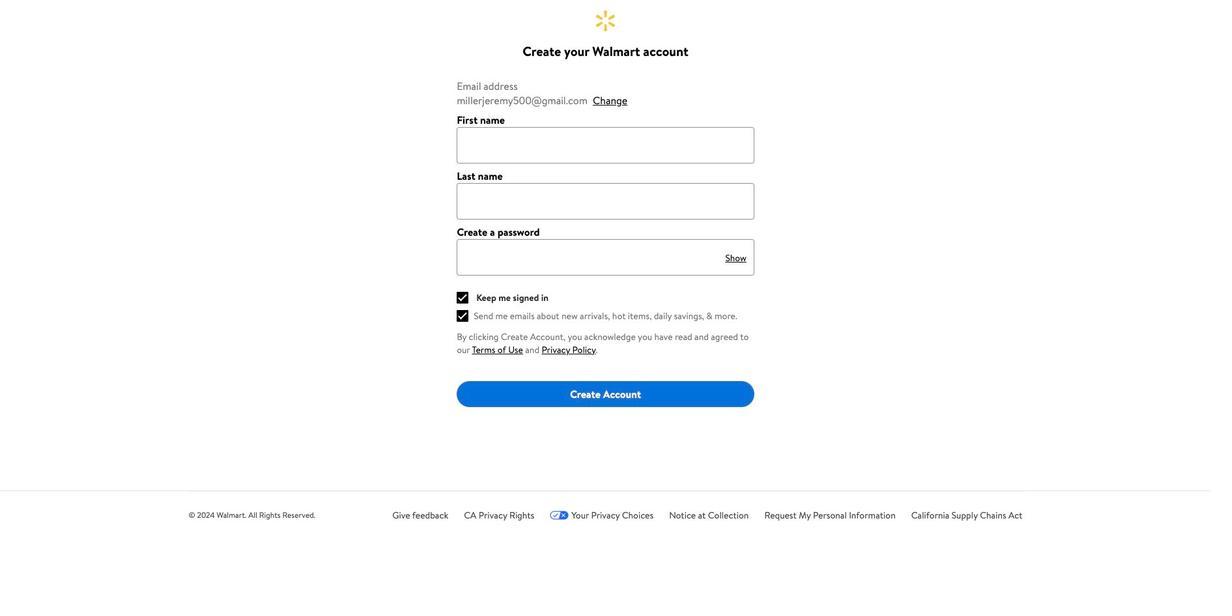 Task type: locate. For each thing, give the bounding box(es) containing it.
None checkbox
[[457, 287, 469, 299]]

privacy choices icon image
[[550, 511, 569, 520]]

last name element
[[457, 169, 503, 183]]

Create a password password field
[[457, 239, 723, 276]]

First name text field
[[457, 127, 754, 164]]

None checkbox
[[457, 310, 469, 322]]



Task type: describe. For each thing, give the bounding box(es) containing it.
walmart. save money. live better. home page image
[[596, 10, 615, 31]]

Last name text field
[[457, 183, 754, 220]]

first name element
[[457, 113, 505, 127]]



Task type: vqa. For each thing, say whether or not it's contained in the screenshot.
last name text field
yes



